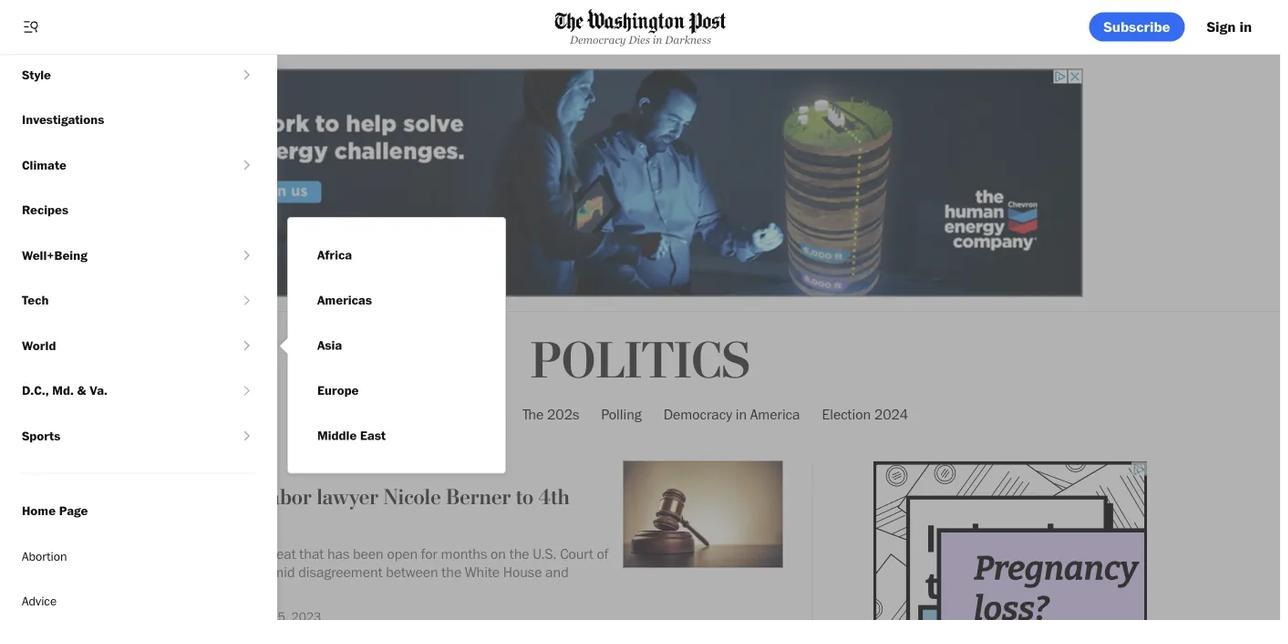 Task type: vqa. For each thing, say whether or not it's contained in the screenshot.
the top FOR
yes



Task type: locate. For each thing, give the bounding box(es) containing it.
biden nominates labor lawyer nicole berner to 4th circuit link
[[103, 484, 609, 538]]

advertisement region
[[198, 69, 1083, 297], [874, 462, 1147, 620]]

4th inside biden nominates labor lawyer nicole berner to 4th circuit
[[539, 484, 570, 510]]

the
[[510, 545, 530, 563], [174, 563, 194, 581], [442, 563, 462, 581]]

darkness
[[665, 33, 712, 46]]

berner up appeals
[[144, 545, 186, 563]]

1 horizontal spatial democracy
[[664, 405, 733, 423]]

a
[[259, 545, 266, 563]]

tagline, democracy dies in darkness element
[[555, 33, 727, 46]]

1 vertical spatial democracy
[[664, 405, 733, 423]]

sign in link
[[1193, 12, 1267, 42]]

court
[[560, 545, 594, 563]]

circuit inside biden nominates labor lawyer nicole berner to 4th circuit
[[103, 509, 165, 535]]

4th right the to
[[539, 484, 570, 510]]

circuit
[[103, 509, 165, 535], [222, 563, 261, 581]]

d.c.,
[[22, 383, 49, 398]]

abortion link
[[0, 534, 277, 579]]

1 vertical spatial for
[[154, 563, 171, 581]]

legal issues link
[[103, 461, 176, 474]]

4th
[[539, 484, 570, 510], [198, 563, 218, 581]]

climate link
[[0, 142, 238, 187]]

0 horizontal spatial 4th
[[198, 563, 218, 581]]

circuit down take
[[222, 563, 261, 581]]

0 horizontal spatial nicole
[[103, 545, 141, 563]]

home
[[22, 503, 56, 519]]

subscribe link
[[1089, 12, 1185, 42]]

nicole inside nicole berner would take a seat that has been open for months on the u.s. court of appeals for the 4th circuit amid disagreement between the white house and senate.
[[103, 545, 141, 563]]

0 horizontal spatial democracy
[[570, 33, 626, 46]]

1 horizontal spatial 4th
[[539, 484, 570, 510]]

0 horizontal spatial circuit
[[103, 509, 165, 535]]

berner
[[446, 484, 511, 510], [144, 545, 186, 563]]

of
[[597, 545, 609, 563]]

amid
[[264, 563, 295, 581]]

sections navigation element
[[0, 52, 277, 620]]

world link
[[0, 323, 238, 368]]

democracy for democracy in america
[[664, 405, 733, 423]]

the down months
[[442, 563, 462, 581]]

election
[[822, 405, 871, 423]]

sports link
[[0, 413, 238, 458]]

in for democracy in america
[[736, 405, 747, 423]]

for up between
[[421, 545, 438, 563]]

search and browse sections image
[[22, 18, 40, 36]]

0 vertical spatial democracy
[[570, 33, 626, 46]]

the
[[523, 405, 544, 423]]

americas link
[[303, 278, 387, 323]]

democracy dies in darkness
[[570, 33, 712, 46]]

in right dies
[[653, 33, 663, 46]]

for right appeals
[[154, 563, 171, 581]]

in left the america
[[736, 405, 747, 423]]

world
[[22, 338, 56, 353]]

investigations
[[22, 112, 104, 127]]

1 vertical spatial berner
[[144, 545, 186, 563]]

0 vertical spatial advertisement region
[[198, 69, 1083, 297]]

1 horizontal spatial berner
[[446, 484, 511, 510]]

0 vertical spatial nicole
[[384, 484, 441, 510]]

home page
[[22, 503, 88, 519]]

4th down would
[[198, 563, 218, 581]]

0 vertical spatial 4th
[[539, 484, 570, 510]]

democracy inside primary element
[[570, 33, 626, 46]]

democracy
[[570, 33, 626, 46], [664, 405, 733, 423]]

1 vertical spatial nicole
[[103, 545, 141, 563]]

tech
[[22, 292, 49, 308]]

1 horizontal spatial for
[[421, 545, 438, 563]]

1 vertical spatial advertisement region
[[874, 462, 1147, 620]]

1 vertical spatial 4th
[[198, 563, 218, 581]]

to
[[516, 484, 534, 510]]

nicole
[[384, 484, 441, 510], [103, 545, 141, 563]]

4th inside nicole berner would take a seat that has been open for months on the u.s. court of appeals for the 4th circuit amid disagreement between the white house and senate.
[[198, 563, 218, 581]]

asia
[[317, 338, 342, 353]]

dialog containing africa
[[277, 217, 506, 474]]

climate
[[22, 157, 66, 172]]

the 202s link
[[523, 390, 580, 438]]

0 horizontal spatial berner
[[144, 545, 186, 563]]

1 horizontal spatial in
[[736, 405, 747, 423]]

1 horizontal spatial circuit
[[222, 563, 261, 581]]

election 2024 link
[[822, 390, 909, 438]]

style
[[22, 67, 51, 82]]

the washington post homepage. image
[[555, 9, 727, 34]]

europe
[[317, 383, 359, 398]]

nicole up appeals
[[103, 545, 141, 563]]

md.
[[52, 383, 74, 398]]

berner left the to
[[446, 484, 511, 510]]

asia link
[[303, 323, 357, 368]]

0 vertical spatial circuit
[[103, 509, 165, 535]]

dialog
[[277, 217, 506, 474]]

2 horizontal spatial in
[[1240, 18, 1252, 36]]

democracy left dies
[[570, 33, 626, 46]]

in for sign in
[[1240, 18, 1252, 36]]

nicole inside biden nominates labor lawyer nicole berner to 4th circuit
[[384, 484, 441, 510]]

the up house
[[510, 545, 530, 563]]

democracy in america link
[[664, 390, 800, 438]]

1 horizontal spatial nicole
[[384, 484, 441, 510]]

the 202s
[[523, 405, 580, 423]]

nominates
[[162, 484, 258, 510]]

europe link
[[303, 368, 373, 413]]

middle
[[317, 428, 357, 443]]

the down would
[[174, 563, 194, 581]]

house
[[503, 563, 542, 581]]

circuit up appeals
[[103, 509, 165, 535]]

0 vertical spatial for
[[421, 545, 438, 563]]

democracy right the polling
[[664, 405, 733, 423]]

202s
[[547, 405, 580, 423]]

in
[[1240, 18, 1252, 36], [653, 33, 663, 46], [736, 405, 747, 423]]

politics
[[531, 331, 751, 393]]

polling link
[[601, 390, 642, 438]]

1 vertical spatial circuit
[[222, 563, 261, 581]]

democracy for democracy dies in darkness
[[570, 33, 626, 46]]

americas
[[317, 292, 372, 308]]

democracy dies in darkness link
[[555, 9, 727, 46]]

0 vertical spatial berner
[[446, 484, 511, 510]]

sign
[[1207, 18, 1236, 36]]

0 horizontal spatial for
[[154, 563, 171, 581]]

circuit inside nicole berner would take a seat that has been open for months on the u.s. court of appeals for the 4th circuit amid disagreement between the white house and senate.
[[222, 563, 261, 581]]

in right the sign
[[1240, 18, 1252, 36]]

america
[[751, 405, 800, 423]]

election 2024
[[822, 405, 909, 423]]

page
[[59, 503, 88, 519]]

nicole up open
[[384, 484, 441, 510]]



Task type: describe. For each thing, give the bounding box(es) containing it.
take
[[228, 545, 255, 563]]

legal issues
[[103, 461, 176, 474]]

0 horizontal spatial the
[[174, 563, 194, 581]]

senate.
[[103, 581, 150, 599]]

dies
[[629, 33, 650, 46]]

biden
[[103, 484, 157, 510]]

biden nominates labor lawyer nicole berner to 4th circuit
[[103, 484, 570, 535]]

berner inside nicole berner would take a seat that has been open for months on the u.s. court of appeals for the 4th circuit amid disagreement between the white house and senate.
[[144, 545, 186, 563]]

that
[[299, 545, 324, 563]]

and
[[546, 563, 569, 581]]

polling
[[601, 405, 642, 423]]

well+being
[[22, 247, 87, 263]]

advice link
[[0, 579, 277, 620]]

recipes link
[[0, 187, 277, 233]]

labor
[[263, 484, 312, 510]]

democracy in america
[[664, 405, 800, 423]]

nicole berner would take a seat that has been open for months on the u.s. court of appeals for the 4th circuit amid disagreement between the white house and senate.
[[103, 545, 609, 599]]

home page link
[[0, 488, 277, 534]]

legal
[[103, 461, 135, 474]]

va.
[[90, 383, 108, 398]]

well+being link
[[0, 233, 238, 278]]

u.s.
[[533, 545, 557, 563]]

primary element
[[0, 0, 1282, 55]]

months
[[441, 545, 487, 563]]

been
[[353, 545, 384, 563]]

tech link
[[0, 278, 238, 323]]

disagreement
[[298, 563, 383, 581]]

style link
[[0, 52, 238, 97]]

recipes
[[22, 202, 68, 218]]

middle east link
[[303, 413, 400, 458]]

2024
[[875, 405, 909, 423]]

seat
[[270, 545, 296, 563]]

abortion
[[22, 548, 67, 564]]

on
[[491, 545, 506, 563]]

politics link
[[531, 331, 751, 393]]

middle east
[[317, 428, 386, 443]]

africa
[[317, 247, 352, 263]]

has
[[327, 545, 350, 563]]

would
[[189, 545, 225, 563]]

issues
[[138, 461, 176, 474]]

2 horizontal spatial the
[[510, 545, 530, 563]]

d.c., md. & va. link
[[0, 368, 238, 413]]

subscribe
[[1104, 18, 1171, 36]]

white
[[465, 563, 500, 581]]

open
[[387, 545, 418, 563]]

lawyer
[[317, 484, 379, 510]]

appeals
[[103, 563, 151, 581]]

africa link
[[303, 233, 367, 278]]

investigations link
[[0, 97, 277, 142]]

between
[[386, 563, 438, 581]]

sports
[[22, 428, 61, 443]]

0 horizontal spatial in
[[653, 33, 663, 46]]

berner inside biden nominates labor lawyer nicole berner to 4th circuit
[[446, 484, 511, 510]]

&
[[77, 383, 86, 398]]

advice
[[22, 593, 57, 609]]

sign in
[[1207, 18, 1252, 36]]

1 horizontal spatial the
[[442, 563, 462, 581]]

d.c., md. & va.
[[22, 383, 108, 398]]

east
[[360, 428, 386, 443]]



